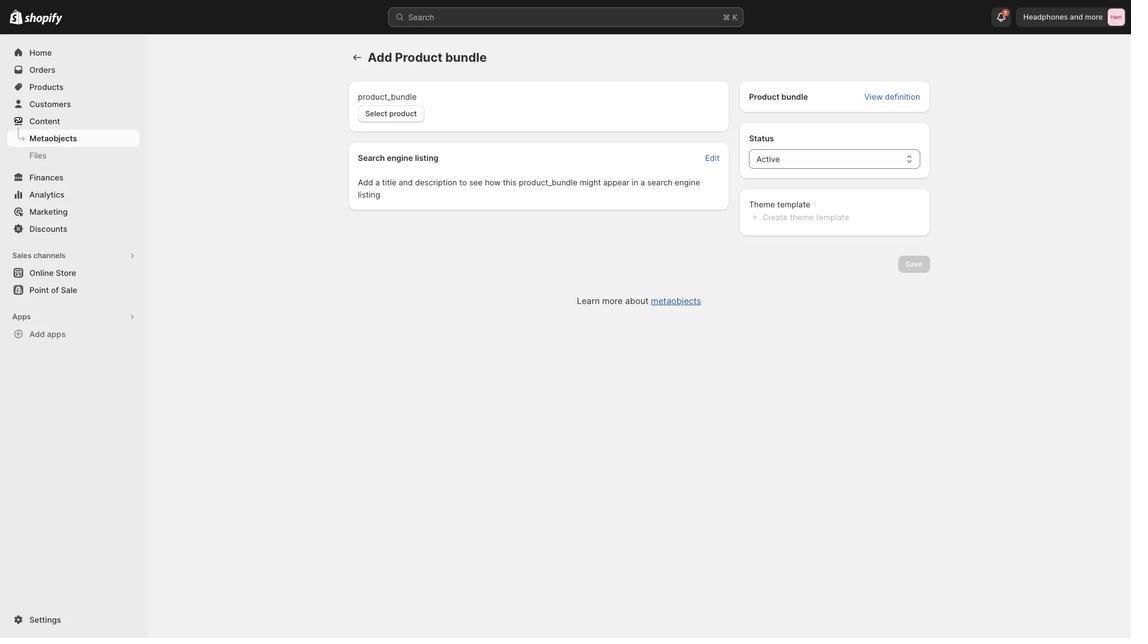 Task type: describe. For each thing, give the bounding box(es) containing it.
search for search
[[408, 12, 434, 22]]

product_bundle inside the add a title and description to see how this product_bundle might appear in a search engine listing
[[519, 178, 578, 187]]

files
[[29, 151, 47, 160]]

products link
[[7, 78, 140, 96]]

customers link
[[7, 96, 140, 113]]

products
[[29, 82, 64, 92]]

active
[[756, 154, 780, 164]]

online store link
[[7, 265, 140, 282]]

this
[[503, 178, 517, 187]]

analytics link
[[7, 186, 140, 203]]

search for search engine listing
[[358, 153, 385, 163]]

view definition
[[865, 92, 920, 102]]

edit button
[[698, 148, 727, 168]]

metaobjects link
[[651, 296, 701, 306]]

select
[[365, 109, 387, 118]]

online store
[[29, 268, 76, 278]]

title
[[382, 178, 397, 187]]

save button
[[898, 256, 930, 273]]

home
[[29, 48, 52, 58]]

0 vertical spatial listing
[[415, 153, 439, 163]]

home link
[[7, 44, 140, 61]]

definition
[[885, 92, 920, 102]]

1 horizontal spatial product
[[749, 92, 780, 102]]

2 a from the left
[[641, 178, 645, 187]]

add apps
[[29, 329, 66, 339]]

discounts
[[29, 224, 67, 234]]

theme template
[[749, 200, 811, 209]]

search engine listing
[[358, 153, 439, 163]]

add for add a title and description to see how this product_bundle might appear in a search engine listing
[[358, 178, 373, 187]]

search
[[647, 178, 673, 187]]

learn more about metaobjects
[[577, 296, 701, 306]]

discounts link
[[7, 220, 140, 238]]

view definition link
[[857, 88, 928, 105]]

orders
[[29, 65, 55, 75]]

0 vertical spatial product_bundle
[[358, 92, 417, 102]]

view
[[865, 92, 883, 102]]

finances link
[[7, 169, 140, 186]]

listing inside the add a title and description to see how this product_bundle might appear in a search engine listing
[[358, 190, 380, 200]]

metaobjects link
[[7, 130, 140, 147]]

orders link
[[7, 61, 140, 78]]

analytics
[[29, 190, 64, 200]]

add for add apps
[[29, 329, 45, 339]]

channels
[[33, 251, 66, 260]]

online
[[29, 268, 54, 278]]

apps button
[[7, 309, 140, 326]]

might
[[580, 178, 601, 187]]

template
[[777, 200, 811, 209]]

store
[[56, 268, 76, 278]]

point of sale button
[[0, 282, 147, 299]]

point of sale
[[29, 285, 77, 295]]

customers
[[29, 99, 71, 109]]

1 button
[[992, 7, 1011, 27]]

finances
[[29, 173, 64, 183]]

apps
[[47, 329, 66, 339]]

online store button
[[0, 265, 147, 282]]

0 vertical spatial more
[[1085, 12, 1103, 21]]

edit
[[705, 153, 720, 163]]

files link
[[7, 147, 140, 164]]

settings
[[29, 616, 61, 625]]

see
[[469, 178, 483, 187]]

sales
[[12, 251, 32, 260]]

marketing link
[[7, 203, 140, 220]]

1 horizontal spatial bundle
[[782, 92, 808, 102]]

add product bundle
[[368, 50, 487, 65]]

description
[[415, 178, 457, 187]]

save
[[906, 260, 923, 269]]

to
[[459, 178, 467, 187]]

select product button
[[358, 105, 424, 122]]

add apps button
[[7, 326, 140, 343]]



Task type: vqa. For each thing, say whether or not it's contained in the screenshot.
Select product
yes



Task type: locate. For each thing, give the bounding box(es) containing it.
0 vertical spatial add
[[368, 50, 392, 65]]

headphones
[[1023, 12, 1068, 21]]

1 vertical spatial and
[[399, 178, 413, 187]]

and inside the add a title and description to see how this product_bundle might appear in a search engine listing
[[399, 178, 413, 187]]

2 vertical spatial add
[[29, 329, 45, 339]]

1 horizontal spatial and
[[1070, 12, 1083, 21]]

select product
[[365, 109, 417, 118]]

point
[[29, 285, 49, 295]]

1 vertical spatial engine
[[675, 178, 700, 187]]

metaobjects
[[29, 134, 77, 143]]

search up title
[[358, 153, 385, 163]]

more
[[1085, 12, 1103, 21], [602, 296, 623, 306]]

more left headphones and more 'icon'
[[1085, 12, 1103, 21]]

theme
[[749, 200, 775, 209]]

headphones and more image
[[1108, 9, 1125, 26]]

add
[[368, 50, 392, 65], [358, 178, 373, 187], [29, 329, 45, 339]]

1
[[1004, 10, 1007, 16]]

0 vertical spatial and
[[1070, 12, 1083, 21]]

0 vertical spatial bundle
[[445, 50, 487, 65]]

metaobjects
[[651, 296, 701, 306]]

of
[[51, 285, 59, 295]]

marketing
[[29, 207, 68, 217]]

1 vertical spatial product
[[749, 92, 780, 102]]

bundle
[[445, 50, 487, 65], [782, 92, 808, 102]]

1 horizontal spatial shopify image
[[25, 13, 63, 25]]

0 vertical spatial search
[[408, 12, 434, 22]]

and
[[1070, 12, 1083, 21], [399, 178, 413, 187]]

headphones and more
[[1023, 12, 1103, 21]]

search
[[408, 12, 434, 22], [358, 153, 385, 163]]

engine
[[387, 153, 413, 163], [675, 178, 700, 187]]

apps
[[12, 312, 31, 322]]

add up select
[[368, 50, 392, 65]]

add left title
[[358, 178, 373, 187]]

1 vertical spatial product_bundle
[[519, 178, 578, 187]]

add for add product bundle
[[368, 50, 392, 65]]

a right in
[[641, 178, 645, 187]]

0 horizontal spatial product_bundle
[[358, 92, 417, 102]]

k
[[732, 12, 738, 22]]

listing up description
[[415, 153, 439, 163]]

0 horizontal spatial more
[[602, 296, 623, 306]]

0 horizontal spatial engine
[[387, 153, 413, 163]]

content
[[29, 116, 60, 126]]

and right headphones
[[1070, 12, 1083, 21]]

a
[[375, 178, 380, 187], [641, 178, 645, 187]]

status
[[749, 134, 774, 143]]

point of sale link
[[7, 282, 140, 299]]

how
[[485, 178, 501, 187]]

product bundle
[[749, 92, 808, 102]]

content link
[[7, 113, 140, 130]]

1 horizontal spatial a
[[641, 178, 645, 187]]

engine right search on the top right of the page
[[675, 178, 700, 187]]

⌘
[[723, 12, 730, 22]]

sale
[[61, 285, 77, 295]]

0 horizontal spatial bundle
[[445, 50, 487, 65]]

1 vertical spatial search
[[358, 153, 385, 163]]

⌘ k
[[723, 12, 738, 22]]

1 vertical spatial bundle
[[782, 92, 808, 102]]

listing down search engine listing
[[358, 190, 380, 200]]

0 vertical spatial engine
[[387, 153, 413, 163]]

0 horizontal spatial and
[[399, 178, 413, 187]]

product_bundle
[[358, 92, 417, 102], [519, 178, 578, 187]]

engine inside the add a title and description to see how this product_bundle might appear in a search engine listing
[[675, 178, 700, 187]]

0 horizontal spatial listing
[[358, 190, 380, 200]]

sales channels button
[[7, 247, 140, 265]]

sales channels
[[12, 251, 66, 260]]

shopify image
[[10, 10, 23, 24], [25, 13, 63, 25]]

learn
[[577, 296, 600, 306]]

more right learn
[[602, 296, 623, 306]]

about
[[625, 296, 649, 306]]

settings link
[[7, 612, 140, 629]]

search up add product bundle
[[408, 12, 434, 22]]

0 vertical spatial product
[[395, 50, 443, 65]]

1 horizontal spatial listing
[[415, 153, 439, 163]]

add left apps
[[29, 329, 45, 339]]

1 horizontal spatial engine
[[675, 178, 700, 187]]

1 horizontal spatial search
[[408, 12, 434, 22]]

appear
[[603, 178, 630, 187]]

and right title
[[399, 178, 413, 187]]

0 horizontal spatial product
[[395, 50, 443, 65]]

add inside button
[[29, 329, 45, 339]]

1 a from the left
[[375, 178, 380, 187]]

product_bundle right this
[[519, 178, 578, 187]]

a left title
[[375, 178, 380, 187]]

product
[[389, 109, 417, 118]]

add a title and description to see how this product_bundle might appear in a search engine listing
[[358, 178, 700, 200]]

0 horizontal spatial shopify image
[[10, 10, 23, 24]]

1 vertical spatial add
[[358, 178, 373, 187]]

add inside the add a title and description to see how this product_bundle might appear in a search engine listing
[[358, 178, 373, 187]]

product up 'status'
[[749, 92, 780, 102]]

listing
[[415, 153, 439, 163], [358, 190, 380, 200]]

1 horizontal spatial product_bundle
[[519, 178, 578, 187]]

product
[[395, 50, 443, 65], [749, 92, 780, 102]]

engine up title
[[387, 153, 413, 163]]

product up product
[[395, 50, 443, 65]]

0 horizontal spatial search
[[358, 153, 385, 163]]

product_bundle up select product
[[358, 92, 417, 102]]

1 vertical spatial more
[[602, 296, 623, 306]]

0 horizontal spatial a
[[375, 178, 380, 187]]

in
[[632, 178, 638, 187]]

1 horizontal spatial more
[[1085, 12, 1103, 21]]

1 vertical spatial listing
[[358, 190, 380, 200]]



